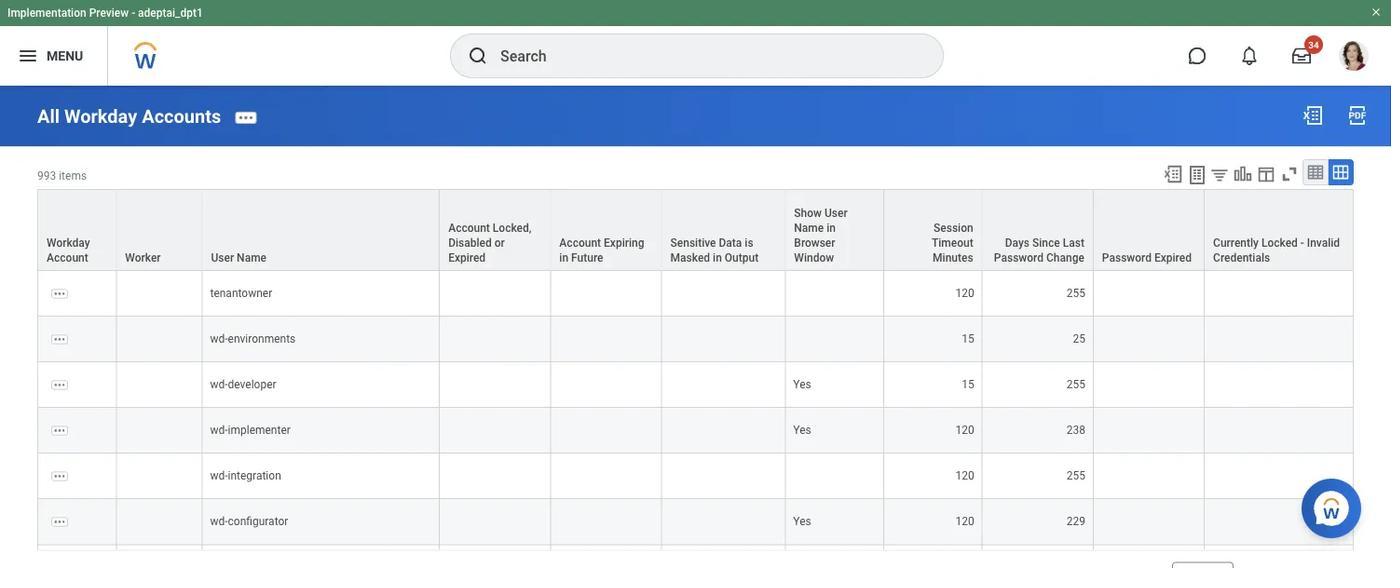 Task type: locate. For each thing, give the bounding box(es) containing it.
3 wd- from the top
[[210, 423, 228, 437]]

34
[[1308, 39, 1319, 50]]

- for preview
[[132, 7, 135, 20]]

1 horizontal spatial account
[[448, 221, 490, 234]]

data
[[719, 236, 742, 249]]

238
[[1066, 423, 1085, 437]]

is
[[745, 236, 753, 249]]

2 horizontal spatial account
[[559, 236, 601, 249]]

0 vertical spatial 15
[[962, 332, 974, 345]]

0 horizontal spatial in
[[559, 251, 568, 264]]

4 wd- from the top
[[210, 469, 228, 482]]

yes
[[793, 378, 811, 391], [793, 423, 811, 437], [793, 515, 811, 528]]

1 expired from the left
[[448, 251, 486, 264]]

wd-implementer
[[210, 423, 291, 437]]

password down days
[[994, 251, 1043, 264]]

expired down disabled
[[448, 251, 486, 264]]

1 15 from the top
[[962, 332, 974, 345]]

15 for 25
[[962, 332, 974, 345]]

1 vertical spatial workday
[[47, 236, 90, 249]]

account
[[448, 221, 490, 234], [559, 236, 601, 249], [47, 251, 88, 264]]

workday right all
[[64, 105, 137, 127]]

2 120 from the top
[[955, 423, 974, 437]]

or
[[495, 236, 505, 249]]

1 vertical spatial account
[[559, 236, 601, 249]]

wd-environments
[[210, 332, 296, 345]]

row
[[37, 188, 1354, 270], [37, 270, 1354, 316], [37, 316, 1354, 362], [37, 362, 1354, 408], [37, 408, 1354, 453], [37, 453, 1354, 499], [37, 499, 1354, 545], [37, 545, 1354, 568]]

days since last password change
[[994, 236, 1084, 264]]

2 vertical spatial yes
[[793, 515, 811, 528]]

in
[[827, 221, 836, 234], [559, 251, 568, 264], [713, 251, 722, 264]]

wd- for integration
[[210, 469, 228, 482]]

account inside account locked, disabled or expired
[[448, 221, 490, 234]]

2 255 from the top
[[1066, 378, 1085, 391]]

3 120 from the top
[[955, 469, 974, 482]]

wd- down wd-developer
[[210, 423, 228, 437]]

993 items
[[37, 170, 87, 183]]

name up tenantowner
[[237, 251, 266, 264]]

255 down 238
[[1066, 469, 1085, 482]]

2 wd- from the top
[[210, 378, 228, 391]]

justify image
[[17, 45, 39, 67]]

0 vertical spatial yes
[[793, 378, 811, 391]]

1 yes from the top
[[793, 378, 811, 391]]

browser
[[794, 236, 835, 249]]

all workday accounts
[[37, 105, 221, 127]]

2 expired from the left
[[1154, 251, 1192, 264]]

name down show
[[794, 221, 824, 234]]

993
[[37, 170, 56, 183]]

wd- up wd-implementer
[[210, 378, 228, 391]]

developer
[[228, 378, 276, 391]]

password expired
[[1102, 251, 1192, 264]]

1 row from the top
[[37, 188, 1354, 270]]

user name button
[[203, 189, 439, 270]]

minutes
[[933, 251, 973, 264]]

1 vertical spatial user
[[211, 251, 234, 264]]

229
[[1066, 515, 1085, 528]]

wd- down wd-integration
[[210, 515, 228, 528]]

2 row from the top
[[37, 270, 1354, 316]]

password
[[994, 251, 1043, 264], [1102, 251, 1152, 264]]

0 horizontal spatial password
[[994, 251, 1043, 264]]

preview
[[89, 7, 129, 20]]

timeout
[[932, 236, 973, 249]]

0 horizontal spatial user
[[211, 251, 234, 264]]

1 vertical spatial -
[[1301, 236, 1304, 249]]

account locked, disabled or expired
[[448, 221, 531, 264]]

account left "worker"
[[47, 251, 88, 264]]

cell
[[117, 270, 203, 316], [440, 270, 551, 316], [551, 270, 662, 316], [662, 270, 786, 316], [786, 270, 884, 316], [1094, 270, 1205, 316], [1205, 270, 1354, 316], [117, 316, 203, 362], [440, 316, 551, 362], [551, 316, 662, 362], [662, 316, 786, 362], [786, 316, 884, 362], [1094, 316, 1205, 362], [1205, 316, 1354, 362], [117, 362, 203, 408], [440, 362, 551, 408], [551, 362, 662, 408], [662, 362, 786, 408], [1094, 362, 1205, 408], [1205, 362, 1354, 408], [117, 408, 203, 453], [440, 408, 551, 453], [551, 408, 662, 453], [662, 408, 786, 453], [1094, 408, 1205, 453], [1205, 408, 1354, 453], [117, 453, 203, 499], [440, 453, 551, 499], [551, 453, 662, 499], [662, 453, 786, 499], [786, 453, 884, 499], [1094, 453, 1205, 499], [1205, 453, 1354, 499], [117, 499, 203, 545], [440, 499, 551, 545], [551, 499, 662, 545], [662, 499, 786, 545], [1094, 499, 1205, 545], [1205, 499, 1354, 545], [37, 545, 117, 568], [117, 545, 203, 568], [203, 545, 440, 568], [440, 545, 551, 568], [551, 545, 662, 568], [662, 545, 786, 568], [786, 545, 884, 568], [884, 545, 983, 568], [983, 545, 1094, 568], [1094, 545, 1205, 568], [1205, 545, 1354, 568]]

5 wd- from the top
[[210, 515, 228, 528]]

in up browser
[[827, 221, 836, 234]]

user up tenantowner
[[211, 251, 234, 264]]

name
[[794, 221, 824, 234], [237, 251, 266, 264]]

account up future at the left top
[[559, 236, 601, 249]]

wd-
[[210, 332, 228, 345], [210, 378, 228, 391], [210, 423, 228, 437], [210, 469, 228, 482], [210, 515, 228, 528]]

0 horizontal spatial expired
[[448, 251, 486, 264]]

1 vertical spatial 255
[[1066, 378, 1085, 391]]

1 horizontal spatial -
[[1301, 236, 1304, 249]]

all workday accounts main content
[[0, 86, 1391, 568]]

toolbar inside all workday accounts main content
[[1154, 160, 1354, 188]]

- inside menu banner
[[132, 7, 135, 20]]

0 horizontal spatial name
[[237, 251, 266, 264]]

workday
[[64, 105, 137, 127], [47, 236, 90, 249]]

1 255 from the top
[[1066, 286, 1085, 299]]

6 row from the top
[[37, 453, 1354, 499]]

menu button
[[0, 26, 107, 86]]

1 wd- from the top
[[210, 332, 228, 345]]

show
[[794, 206, 822, 219]]

0 horizontal spatial -
[[132, 7, 135, 20]]

1 password from the left
[[994, 251, 1043, 264]]

expired left credentials
[[1154, 251, 1192, 264]]

since
[[1032, 236, 1060, 249]]

days since last password change button
[[983, 189, 1093, 270]]

account up disabled
[[448, 221, 490, 234]]

2 horizontal spatial in
[[827, 221, 836, 234]]

0 vertical spatial name
[[794, 221, 824, 234]]

1 horizontal spatial expired
[[1154, 251, 1192, 264]]

expiring
[[604, 236, 644, 249]]

search image
[[467, 45, 489, 67]]

1 120 from the top
[[955, 286, 974, 299]]

5 row from the top
[[37, 408, 1354, 453]]

toolbar
[[1154, 160, 1354, 188]]

user inside show user name in browser window
[[825, 206, 848, 219]]

wd- down tenantowner
[[210, 332, 228, 345]]

1 vertical spatial yes
[[793, 423, 811, 437]]

account expiring in future
[[559, 236, 644, 264]]

user
[[825, 206, 848, 219], [211, 251, 234, 264]]

wd- up wd-configurator
[[210, 469, 228, 482]]

change
[[1046, 251, 1084, 264]]

workday account
[[47, 236, 90, 264]]

7 row from the top
[[37, 499, 1354, 545]]

1 horizontal spatial password
[[1102, 251, 1152, 264]]

workday down items
[[47, 236, 90, 249]]

0 vertical spatial 255
[[1066, 286, 1085, 299]]

in down data
[[713, 251, 722, 264]]

4 120 from the top
[[955, 515, 974, 528]]

locked,
[[493, 221, 531, 234]]

user right show
[[825, 206, 848, 219]]

row containing wd-environments
[[37, 316, 1354, 362]]

- inside currently locked - invalid credentials
[[1301, 236, 1304, 249]]

34 button
[[1281, 35, 1323, 76]]

wd-integration
[[210, 469, 281, 482]]

15
[[962, 332, 974, 345], [962, 378, 974, 391]]

session timeout minutes
[[932, 221, 973, 264]]

sensitive data is masked in output button
[[662, 189, 785, 270]]

expired
[[448, 251, 486, 264], [1154, 251, 1192, 264]]

1 horizontal spatial in
[[713, 251, 722, 264]]

3 row from the top
[[37, 316, 1354, 362]]

configurator
[[228, 515, 288, 528]]

expand/collapse chart image
[[1233, 164, 1253, 185]]

4 row from the top
[[37, 362, 1354, 408]]

3 255 from the top
[[1066, 469, 1085, 482]]

120
[[955, 286, 974, 299], [955, 423, 974, 437], [955, 469, 974, 482], [955, 515, 974, 528]]

1 horizontal spatial name
[[794, 221, 824, 234]]

1 horizontal spatial user
[[825, 206, 848, 219]]

expand table image
[[1331, 163, 1350, 182]]

export to excel image
[[1163, 164, 1183, 185]]

implementation preview -   adeptai_dpt1
[[7, 7, 203, 20]]

2 yes from the top
[[793, 423, 811, 437]]

0 vertical spatial account
[[448, 221, 490, 234]]

account inside account expiring in future
[[559, 236, 601, 249]]

-
[[132, 7, 135, 20], [1301, 236, 1304, 249]]

tenantowner
[[210, 286, 272, 299]]

view printable version (pdf) image
[[1346, 104, 1369, 127]]

window
[[794, 251, 834, 264]]

integration
[[228, 469, 281, 482]]

1 vertical spatial 15
[[962, 378, 974, 391]]

click to view/edit grid preferences image
[[1256, 164, 1276, 185]]

1 vertical spatial name
[[237, 251, 266, 264]]

wd- for environments
[[210, 332, 228, 345]]

25
[[1073, 332, 1085, 345]]

password inside popup button
[[1102, 251, 1152, 264]]

255 up 238
[[1066, 378, 1085, 391]]

in left future at the left top
[[559, 251, 568, 264]]

0 vertical spatial -
[[132, 7, 135, 20]]

120 for configurator
[[955, 515, 974, 528]]

menu
[[47, 48, 83, 63]]

password right change
[[1102, 251, 1152, 264]]

2 password from the left
[[1102, 251, 1152, 264]]

2 15 from the top
[[962, 378, 974, 391]]

255 for integration
[[1066, 469, 1085, 482]]

2 vertical spatial 255
[[1066, 469, 1085, 482]]

select to filter grid data image
[[1209, 165, 1230, 185]]

- right preview
[[132, 7, 135, 20]]

0 vertical spatial user
[[825, 206, 848, 219]]

- left invalid
[[1301, 236, 1304, 249]]

0 horizontal spatial account
[[47, 251, 88, 264]]

255 for developer
[[1066, 378, 1085, 391]]

2 vertical spatial account
[[47, 251, 88, 264]]

implementation
[[7, 7, 86, 20]]

3 yes from the top
[[793, 515, 811, 528]]

yes for 255
[[793, 378, 811, 391]]

account locked, disabled or expired button
[[440, 189, 550, 270]]

255 down change
[[1066, 286, 1085, 299]]

row containing wd-integration
[[37, 453, 1354, 499]]

255
[[1066, 286, 1085, 299], [1066, 378, 1085, 391], [1066, 469, 1085, 482]]



Task type: describe. For each thing, give the bounding box(es) containing it.
currently locked - invalid credentials
[[1213, 236, 1340, 264]]

in inside sensitive data is masked in output
[[713, 251, 722, 264]]

session
[[934, 221, 973, 234]]

workday account button
[[38, 189, 116, 270]]

120 for integration
[[955, 469, 974, 482]]

notifications large image
[[1240, 47, 1259, 65]]

profile logan mcneil image
[[1339, 41, 1369, 75]]

wd- for configurator
[[210, 515, 228, 528]]

invalid
[[1307, 236, 1340, 249]]

accounts
[[142, 105, 221, 127]]

user inside popup button
[[211, 251, 234, 264]]

user name
[[211, 251, 266, 264]]

workday inside popup button
[[47, 236, 90, 249]]

row containing wd-developer
[[37, 362, 1354, 408]]

in inside show user name in browser window
[[827, 221, 836, 234]]

expired inside account locked, disabled or expired
[[448, 251, 486, 264]]

account for disabled
[[448, 221, 490, 234]]

password inside the 'days since last password change'
[[994, 251, 1043, 264]]

15 for 255
[[962, 378, 974, 391]]

disabled
[[448, 236, 492, 249]]

adeptai_dpt1
[[138, 7, 203, 20]]

all
[[37, 105, 60, 127]]

inbox large image
[[1292, 47, 1311, 65]]

worker button
[[117, 189, 202, 270]]

account expiring in future button
[[551, 189, 661, 270]]

table image
[[1306, 163, 1325, 182]]

items
[[59, 170, 87, 183]]

Search Workday  search field
[[500, 35, 905, 76]]

account for in
[[559, 236, 601, 249]]

last
[[1063, 236, 1084, 249]]

password expired button
[[1094, 189, 1204, 270]]

120 for implementer
[[955, 423, 974, 437]]

future
[[571, 251, 603, 264]]

- for locked
[[1301, 236, 1304, 249]]

wd- for implementer
[[210, 423, 228, 437]]

currently locked - invalid credentials button
[[1205, 189, 1353, 270]]

all workday accounts element
[[37, 105, 221, 127]]

yes for 229
[[793, 515, 811, 528]]

credentials
[[1213, 251, 1270, 264]]

account inside workday account
[[47, 251, 88, 264]]

row containing tenantowner
[[37, 270, 1354, 316]]

session timeout minutes button
[[884, 189, 982, 270]]

export to excel image
[[1302, 104, 1324, 127]]

name inside popup button
[[237, 251, 266, 264]]

sensitive data is masked in output
[[670, 236, 759, 264]]

row containing wd-configurator
[[37, 499, 1354, 545]]

wd-configurator
[[210, 515, 288, 528]]

menu banner
[[0, 0, 1391, 86]]

close environment banner image
[[1371, 7, 1382, 18]]

name inside show user name in browser window
[[794, 221, 824, 234]]

environments
[[228, 332, 296, 345]]

in inside account expiring in future
[[559, 251, 568, 264]]

fullscreen image
[[1279, 164, 1300, 185]]

masked
[[670, 251, 710, 264]]

row containing show user name in browser window
[[37, 188, 1354, 270]]

0 vertical spatial workday
[[64, 105, 137, 127]]

worker
[[125, 251, 161, 264]]

row containing wd-implementer
[[37, 408, 1354, 453]]

days
[[1005, 236, 1030, 249]]

show user name in browser window button
[[786, 189, 883, 270]]

wd-developer
[[210, 378, 276, 391]]

wd- for developer
[[210, 378, 228, 391]]

yes for 238
[[793, 423, 811, 437]]

sensitive
[[670, 236, 716, 249]]

output
[[725, 251, 759, 264]]

currently
[[1213, 236, 1259, 249]]

implementer
[[228, 423, 291, 437]]

8 row from the top
[[37, 545, 1354, 568]]

locked
[[1261, 236, 1298, 249]]

show user name in browser window
[[794, 206, 848, 264]]

export to worksheets image
[[1186, 164, 1208, 187]]



Task type: vqa. For each thing, say whether or not it's contained in the screenshot.
the 993 items
yes



